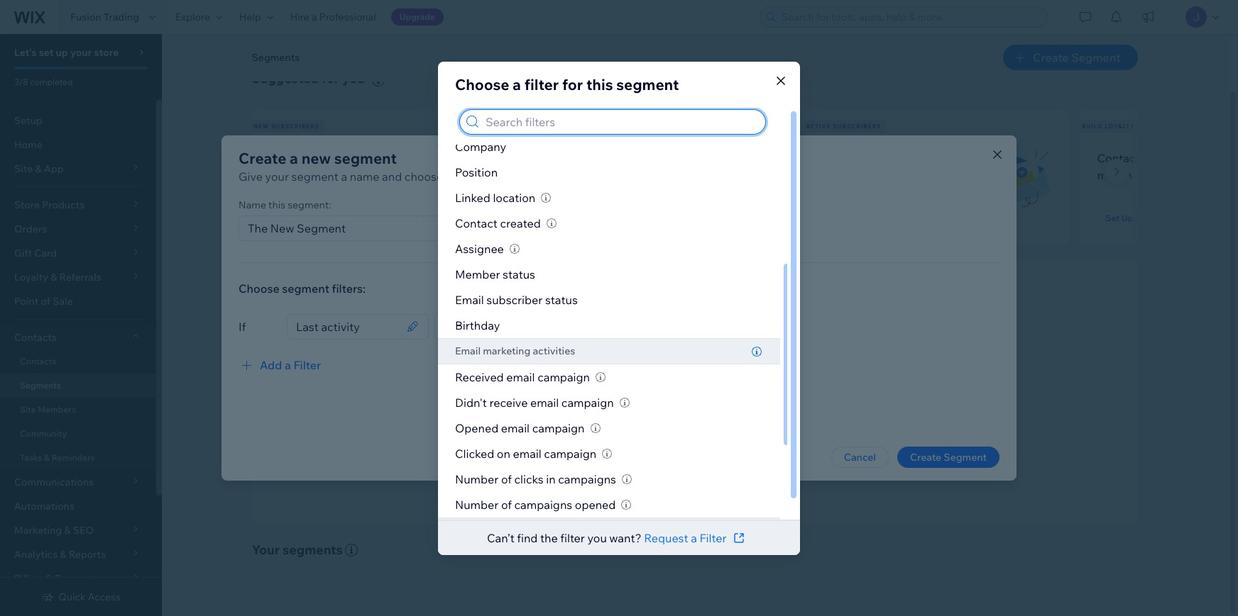 Task type: describe. For each thing, give the bounding box(es) containing it.
filter for add a filter
[[294, 359, 321, 373]]

point
[[14, 295, 39, 308]]

explore
[[175, 11, 210, 23]]

2 horizontal spatial and
[[809, 440, 826, 453]]

1 horizontal spatial for
[[562, 75, 583, 93]]

recently
[[369, 151, 413, 165]]

segment for set up segment button corresponding to potential customers
[[583, 213, 620, 224]]

received
[[455, 371, 504, 385]]

set up segment for build
[[1106, 213, 1172, 224]]

up for build loyalty
[[1122, 213, 1133, 224]]

reach the right target audience create specific groups of contacts that update automatically send personalized email campaigns to drive sales and build trust get to know your high-value customers, potential leads and more
[[554, 380, 853, 453]]

can't find the filter you want?
[[487, 531, 644, 546]]

point of sale
[[14, 295, 73, 308]]

with
[[1149, 151, 1172, 165]]

potential customers
[[530, 123, 613, 130]]

0 vertical spatial you
[[342, 70, 365, 87]]

create segment button for cancel
[[897, 447, 1000, 469]]

member status
[[455, 268, 535, 282]]

company
[[455, 140, 506, 154]]

choose segment filters:
[[239, 282, 366, 296]]

email for email marketing activities
[[455, 345, 481, 358]]

1 set up segment button from the left
[[269, 210, 352, 227]]

suggested for you
[[252, 70, 365, 87]]

more
[[829, 440, 853, 453]]

up for potential customers
[[569, 213, 581, 224]]

number of campaigns opened
[[455, 499, 616, 513]]

email up send
[[530, 396, 559, 411]]

set for build
[[1106, 213, 1120, 224]]

opened
[[455, 422, 499, 436]]

sale
[[53, 295, 73, 308]]

marketing
[[483, 345, 531, 358]]

drive
[[734, 421, 757, 434]]

receive
[[490, 396, 528, 411]]

quick access button
[[41, 591, 120, 604]]

a for choose a filter for this segment
[[513, 75, 521, 93]]

fusion
[[70, 11, 101, 23]]

create a new segment give your segment a name and choose the filters these contacts should match.
[[239, 149, 653, 184]]

0 horizontal spatial for
[[322, 70, 339, 87]]

hire
[[290, 11, 309, 23]]

2 vertical spatial to
[[573, 440, 583, 453]]

created
[[500, 216, 541, 231]]

choose for choose a filter for this segment
[[455, 75, 509, 93]]

subscribers for active subscribers
[[833, 123, 881, 130]]

reach
[[600, 380, 637, 397]]

site members link
[[0, 398, 156, 422]]

choose a filter for this segment
[[455, 75, 679, 93]]

a for request a filter
[[691, 531, 697, 546]]

email inside "reach the right target audience create specific groups of contacts that update automatically send personalized email campaigns to drive sales and build trust get to know your high-value customers, potential leads and more"
[[642, 421, 667, 434]]

give
[[239, 170, 263, 184]]

Search for tools, apps, help & more... field
[[777, 7, 1043, 27]]

Choose a condition field
[[439, 315, 556, 339]]

who
[[344, 151, 367, 165]]

right
[[663, 380, 692, 397]]

quick
[[58, 591, 86, 604]]

loyalty
[[1105, 123, 1135, 130]]

received email campaign
[[455, 371, 590, 385]]

should
[[579, 170, 615, 184]]

up
[[56, 46, 68, 59]]

email right on
[[513, 448, 542, 462]]

55
[[447, 199, 459, 212]]

number of clicks in campaigns
[[455, 473, 616, 487]]

community
[[20, 429, 67, 439]]

list box containing company
[[438, 134, 793, 545]]

community link
[[0, 422, 156, 447]]

new
[[301, 149, 331, 168]]

match.
[[617, 170, 653, 184]]

segments for segments button
[[252, 51, 300, 64]]

email marketing activities option
[[438, 339, 780, 365]]

upgrade
[[399, 11, 435, 22]]

to inside new contacts who recently subscribed to your mailing list
[[331, 168, 342, 182]]

0 horizontal spatial filter
[[524, 75, 559, 93]]

sales
[[759, 421, 783, 434]]

want?
[[609, 531, 642, 546]]

members
[[38, 405, 76, 415]]

high-
[[635, 440, 658, 453]]

contacts inside create a new segment give your segment a name and choose the filters these contacts should match.
[[531, 170, 577, 184]]

active
[[806, 123, 831, 130]]

segments for segments 'link'
[[20, 381, 61, 391]]

segments link
[[0, 374, 156, 398]]

get
[[554, 440, 571, 453]]

a for add a filter
[[285, 359, 291, 373]]

your segments
[[252, 542, 343, 559]]

birthday
[[1183, 151, 1228, 165]]

subscribed
[[269, 168, 328, 182]]

contacts for contacts link
[[20, 356, 56, 367]]

th
[[1231, 151, 1238, 165]]

of inside "reach the right target audience create specific groups of contacts that update automatically send personalized email campaigns to drive sales and build trust get to know your high-value customers, potential leads and more"
[[660, 402, 669, 415]]

subscriber
[[487, 293, 543, 307]]

subscribers for new subscribers
[[271, 123, 320, 130]]

can't
[[487, 531, 515, 546]]

contact
[[455, 216, 498, 231]]

contact created
[[455, 216, 541, 231]]

let's
[[14, 46, 37, 59]]

number for number of clicks in campaigns
[[455, 473, 499, 487]]

personalized
[[580, 421, 639, 434]]

tasks & reminders
[[20, 453, 95, 464]]

automatically
[[770, 402, 833, 415]]

quick access
[[58, 591, 120, 604]]

potential
[[530, 123, 568, 130]]

your inside "reach the right target audience create specific groups of contacts that update automatically send personalized email campaigns to drive sales and build trust get to know your high-value customers, potential leads and more"
[[612, 440, 633, 453]]

clicked on email campaign
[[455, 448, 597, 462]]

if
[[239, 320, 246, 334]]

store
[[94, 46, 119, 59]]

3/8
[[14, 77, 28, 87]]

name
[[239, 199, 266, 212]]

didn't
[[455, 396, 487, 411]]

of for point of sale
[[41, 295, 50, 308]]

build loyalty
[[1082, 123, 1135, 130]]

add
[[260, 359, 282, 373]]

update
[[735, 402, 768, 415]]

groups
[[625, 402, 658, 415]]

help button
[[231, 0, 282, 34]]

1 up from the left
[[293, 213, 305, 224]]

set up segment button for build loyalty
[[1097, 210, 1181, 227]]

the inside "reach the right target audience create specific groups of contacts that update automatically send personalized email campaigns to drive sales and build trust get to know your high-value customers, potential leads and more"
[[640, 380, 660, 397]]

segment up name
[[334, 149, 397, 168]]

contacts button
[[0, 326, 156, 350]]

add a filter button
[[239, 357, 321, 374]]

1 vertical spatial campaigns
[[558, 473, 616, 487]]

automations
[[14, 501, 74, 513]]

linked
[[455, 191, 490, 205]]

help
[[239, 11, 261, 23]]

email down email marketing activities
[[506, 371, 535, 385]]



Task type: locate. For each thing, give the bounding box(es) containing it.
email
[[506, 371, 535, 385], [530, 396, 559, 411], [642, 421, 667, 434], [501, 422, 530, 436], [513, 448, 542, 462]]

campaigns down in
[[514, 499, 572, 513]]

2 horizontal spatial up
[[1122, 213, 1133, 224]]

0 vertical spatial to
[[331, 168, 342, 182]]

new for new subscribers
[[253, 123, 269, 130]]

0 vertical spatial number
[[455, 473, 499, 487]]

set up segment down should
[[553, 213, 620, 224]]

segments inside button
[[252, 51, 300, 64]]

2 subscribers from the left
[[833, 123, 881, 130]]

1 vertical spatial email
[[455, 345, 481, 358]]

request a filter link
[[644, 530, 748, 547]]

2 vertical spatial contacts
[[672, 402, 712, 415]]

of inside sidebar "element"
[[41, 295, 50, 308]]

set up segment
[[277, 213, 344, 224], [553, 213, 620, 224], [1106, 213, 1172, 224]]

new up subscribed
[[269, 151, 293, 165]]

campaigns up opened
[[558, 473, 616, 487]]

set for potential
[[553, 213, 567, 224]]

choose
[[405, 170, 443, 184]]

0 horizontal spatial create segment button
[[897, 447, 1000, 469]]

1 horizontal spatial and
[[785, 421, 802, 434]]

segment down the new
[[291, 170, 339, 184]]

2 horizontal spatial set
[[1106, 213, 1120, 224]]

of for number of clicks in campaigns
[[501, 473, 512, 487]]

clicks
[[514, 473, 544, 487]]

0 vertical spatial status
[[503, 268, 535, 282]]

segment
[[616, 75, 679, 93], [334, 149, 397, 168], [291, 170, 339, 184], [282, 282, 329, 296]]

1 horizontal spatial the
[[540, 531, 558, 546]]

1 horizontal spatial this
[[586, 75, 613, 93]]

1 horizontal spatial set up segment
[[553, 213, 620, 224]]

contacts inside new contacts who recently subscribed to your mailing list
[[295, 151, 342, 165]]

sidebar element
[[0, 34, 162, 617]]

3 up from the left
[[1122, 213, 1133, 224]]

Name this segment: field
[[244, 217, 454, 241]]

name
[[350, 170, 380, 184]]

contacts right these
[[531, 170, 577, 184]]

email subscriber status
[[455, 293, 578, 307]]

0 horizontal spatial choose
[[239, 282, 280, 296]]

campaigns
[[669, 421, 720, 434], [558, 473, 616, 487], [514, 499, 572, 513]]

the inside create a new segment give your segment a name and choose the filters these contacts should match.
[[446, 170, 463, 184]]

0 vertical spatial and
[[382, 170, 402, 184]]

1 horizontal spatial filter
[[560, 531, 585, 546]]

segment:
[[288, 199, 331, 212]]

and down recently
[[382, 170, 402, 184]]

new inside new contacts who recently subscribed to your mailing list
[[269, 151, 293, 165]]

choose up company at left
[[455, 75, 509, 93]]

new for new contacts who recently subscribed to your mailing list
[[269, 151, 293, 165]]

email down "birthday"
[[455, 345, 481, 358]]

to left name
[[331, 168, 342, 182]]

option
[[438, 519, 780, 545]]

set up segment down contacts with a birthday th
[[1106, 213, 1172, 224]]

know
[[585, 440, 610, 453]]

reminders
[[52, 453, 95, 464]]

3 set up segment button from the left
[[1097, 210, 1181, 227]]

segment for set up segment button for build loyalty
[[1135, 213, 1172, 224]]

filter up potential on the top of the page
[[524, 75, 559, 93]]

contacts inside "reach the right target audience create specific groups of contacts that update automatically send personalized email campaigns to drive sales and build trust get to know your high-value customers, potential leads and more"
[[672, 402, 712, 415]]

1 horizontal spatial create segment button
[[1003, 45, 1138, 70]]

you down "professional"
[[342, 70, 365, 87]]

of left sale at the top left of page
[[41, 295, 50, 308]]

contacts link
[[0, 350, 156, 374]]

a inside button
[[285, 359, 291, 373]]

set up segment button for potential customers
[[545, 210, 629, 227]]

location
[[493, 191, 536, 205]]

2 vertical spatial the
[[540, 531, 558, 546]]

1 horizontal spatial choose
[[455, 75, 509, 93]]

0 horizontal spatial the
[[446, 170, 463, 184]]

0 vertical spatial create segment button
[[1003, 45, 1138, 70]]

1 vertical spatial status
[[545, 293, 578, 307]]

filter for request a filter
[[700, 531, 727, 546]]

up down should
[[569, 213, 581, 224]]

3 set up segment from the left
[[1106, 213, 1172, 224]]

campaigns up customers,
[[669, 421, 720, 434]]

1 vertical spatial contacts
[[531, 170, 577, 184]]

2 horizontal spatial set up segment button
[[1097, 210, 1181, 227]]

set up segment for potential
[[553, 213, 620, 224]]

create segment
[[1033, 50, 1121, 65], [910, 452, 987, 464]]

list box
[[438, 134, 793, 545]]

2 vertical spatial and
[[809, 440, 826, 453]]

1 vertical spatial create segment button
[[897, 447, 1000, 469]]

email inside option
[[455, 345, 481, 358]]

to right get at the left bottom of the page
[[573, 440, 583, 453]]

set up segment button down contacts with a birthday th
[[1097, 210, 1181, 227]]

filter
[[294, 359, 321, 373], [700, 531, 727, 546]]

mailing
[[371, 168, 410, 182]]

0 horizontal spatial status
[[503, 268, 535, 282]]

contacts up subscribed
[[295, 151, 342, 165]]

a for create a new segment give your segment a name and choose the filters these contacts should match.
[[290, 149, 298, 168]]

of down right
[[660, 402, 669, 415]]

list containing new contacts who recently subscribed to your mailing list
[[249, 110, 1238, 244]]

for
[[322, 70, 339, 87], [562, 75, 583, 93]]

0 horizontal spatial segments
[[20, 381, 61, 391]]

active subscribers
[[806, 123, 881, 130]]

0 horizontal spatial set up segment
[[277, 213, 344, 224]]

to left drive
[[722, 421, 732, 434]]

1 vertical spatial contacts
[[14, 332, 57, 344]]

choose for choose segment filters:
[[239, 282, 280, 296]]

0 horizontal spatial to
[[331, 168, 342, 182]]

contacts down right
[[672, 402, 712, 415]]

2 number from the top
[[455, 499, 499, 513]]

0 horizontal spatial you
[[342, 70, 365, 87]]

site
[[20, 405, 36, 415]]

1 horizontal spatial filter
[[700, 531, 727, 546]]

up
[[293, 213, 305, 224], [569, 213, 581, 224], [1122, 213, 1133, 224]]

email up "birthday"
[[455, 293, 484, 307]]

0 vertical spatial create segment
[[1033, 50, 1121, 65]]

contacts for contacts popup button
[[14, 332, 57, 344]]

setup
[[14, 114, 42, 127]]

your right give
[[265, 170, 289, 184]]

email
[[455, 293, 484, 307], [455, 345, 481, 358]]

0 horizontal spatial this
[[268, 199, 285, 212]]

site members
[[20, 405, 76, 415]]

home
[[14, 138, 42, 151]]

1 vertical spatial you
[[588, 531, 607, 546]]

filter inside button
[[294, 359, 321, 373]]

3 set from the left
[[1106, 213, 1120, 224]]

None field
[[292, 315, 403, 339]]

2 email from the top
[[455, 345, 481, 358]]

1 horizontal spatial up
[[569, 213, 581, 224]]

1 vertical spatial new
[[269, 151, 293, 165]]

0 horizontal spatial create segment
[[910, 452, 987, 464]]

Search filters field
[[481, 110, 761, 134]]

campaigns inside "reach the right target audience create specific groups of contacts that update automatically send personalized email campaigns to drive sales and build trust get to know your high-value customers, potential leads and more"
[[669, 421, 720, 434]]

0 vertical spatial the
[[446, 170, 463, 184]]

1 vertical spatial the
[[640, 380, 660, 397]]

contacts with a birthday th
[[1097, 151, 1238, 182]]

of
[[41, 295, 50, 308], [660, 402, 669, 415], [501, 473, 512, 487], [501, 499, 512, 513]]

number for number of campaigns opened
[[455, 499, 499, 513]]

segments
[[283, 542, 343, 559]]

you
[[342, 70, 365, 87], [588, 531, 607, 546]]

email down receive
[[501, 422, 530, 436]]

2 horizontal spatial the
[[640, 380, 660, 397]]

trading
[[104, 11, 139, 23]]

1 horizontal spatial create segment
[[1033, 50, 1121, 65]]

campaign up send
[[561, 396, 614, 411]]

and up leads
[[785, 421, 802, 434]]

1 vertical spatial this
[[268, 199, 285, 212]]

and inside create a new segment give your segment a name and choose the filters these contacts should match.
[[382, 170, 402, 184]]

2 set up segment button from the left
[[545, 210, 629, 227]]

0 vertical spatial choose
[[455, 75, 509, 93]]

0 horizontal spatial subscribers
[[271, 123, 320, 130]]

1 set up segment from the left
[[277, 213, 344, 224]]

1 email from the top
[[455, 293, 484, 307]]

2 horizontal spatial set up segment
[[1106, 213, 1172, 224]]

choose
[[455, 75, 509, 93], [239, 282, 280, 296]]

subscribers up the new
[[271, 123, 320, 130]]

of left clicks
[[501, 473, 512, 487]]

contacts inside popup button
[[14, 332, 57, 344]]

contacts down contacts popup button
[[20, 356, 56, 367]]

create inside "reach the right target audience create specific groups of contacts that update automatically send personalized email campaigns to drive sales and build trust get to know your high-value customers, potential leads and more"
[[554, 402, 585, 415]]

email up high-
[[642, 421, 667, 434]]

0 vertical spatial campaigns
[[669, 421, 720, 434]]

1 horizontal spatial segments
[[252, 51, 300, 64]]

1 vertical spatial filter
[[560, 531, 585, 546]]

completed
[[30, 77, 73, 87]]

your down "who"
[[345, 168, 369, 182]]

list
[[249, 110, 1238, 244]]

add a filter
[[260, 359, 321, 373]]

of for number of campaigns opened
[[501, 499, 512, 513]]

0 vertical spatial filter
[[294, 359, 321, 373]]

new subscribers
[[253, 123, 320, 130]]

0 horizontal spatial contacts
[[295, 151, 342, 165]]

0 horizontal spatial set
[[277, 213, 291, 224]]

0 horizontal spatial filter
[[294, 359, 321, 373]]

email marketing activities
[[455, 345, 575, 358]]

for up potential customers
[[562, 75, 583, 93]]

activities
[[533, 345, 575, 358]]

0 vertical spatial contacts
[[1097, 151, 1146, 165]]

your inside create a new segment give your segment a name and choose the filters these contacts should match.
[[265, 170, 289, 184]]

access
[[88, 591, 120, 604]]

for right suggested
[[322, 70, 339, 87]]

contacts
[[295, 151, 342, 165], [531, 170, 577, 184], [672, 402, 712, 415]]

1 horizontal spatial status
[[545, 293, 578, 307]]

this right name
[[268, 199, 285, 212]]

1 horizontal spatial subscribers
[[833, 123, 881, 130]]

campaign down send
[[544, 448, 597, 462]]

0 horizontal spatial up
[[293, 213, 305, 224]]

status up email subscriber status
[[503, 268, 535, 282]]

2 set up segment from the left
[[553, 213, 620, 224]]

2 horizontal spatial contacts
[[672, 402, 712, 415]]

number down clicked
[[455, 473, 499, 487]]

1 number from the top
[[455, 473, 499, 487]]

birthday
[[455, 319, 500, 333]]

new
[[253, 123, 269, 130], [269, 151, 293, 165]]

1 vertical spatial to
[[722, 421, 732, 434]]

subscribers right active
[[833, 123, 881, 130]]

segments button
[[245, 47, 307, 68]]

contacts down point of sale
[[14, 332, 57, 344]]

1 vertical spatial filter
[[700, 531, 727, 546]]

automations link
[[0, 495, 156, 519]]

1 horizontal spatial contacts
[[531, 170, 577, 184]]

leads
[[782, 440, 807, 453]]

assignee
[[455, 242, 504, 256]]

the right find
[[540, 531, 558, 546]]

up down contacts with a birthday th
[[1122, 213, 1133, 224]]

2 vertical spatial contacts
[[20, 356, 56, 367]]

a for hire a professional
[[312, 11, 317, 23]]

and down build on the bottom
[[809, 440, 826, 453]]

fusion trading
[[70, 11, 139, 23]]

0 vertical spatial segments
[[252, 51, 300, 64]]

1 vertical spatial segments
[[20, 381, 61, 391]]

create inside create a new segment give your segment a name and choose the filters these contacts should match.
[[239, 149, 286, 168]]

Select a date field
[[604, 315, 719, 339]]

segments inside 'link'
[[20, 381, 61, 391]]

audience
[[734, 380, 789, 397]]

the left filters
[[446, 170, 463, 184]]

build
[[1082, 123, 1103, 130]]

suggested
[[252, 70, 319, 87]]

segment for 3rd set up segment button from the right
[[307, 213, 344, 224]]

1 set from the left
[[277, 213, 291, 224]]

1 vertical spatial number
[[455, 499, 499, 513]]

cancel
[[844, 452, 876, 464]]

the
[[446, 170, 463, 184], [640, 380, 660, 397], [540, 531, 558, 546]]

that
[[714, 402, 733, 415]]

segment
[[1072, 50, 1121, 65], [307, 213, 344, 224], [583, 213, 620, 224], [1135, 213, 1172, 224], [944, 452, 987, 464]]

filter inside 'link'
[[700, 531, 727, 546]]

to
[[331, 168, 342, 182], [722, 421, 732, 434], [573, 440, 583, 453]]

contacts down loyalty at the right of page
[[1097, 151, 1146, 165]]

1 horizontal spatial you
[[588, 531, 607, 546]]

a inside contacts with a birthday th
[[1174, 151, 1180, 165]]

find
[[517, 531, 538, 546]]

filters
[[466, 170, 496, 184]]

0 vertical spatial filter
[[524, 75, 559, 93]]

1 horizontal spatial set up segment button
[[545, 210, 629, 227]]

0 vertical spatial contacts
[[295, 151, 342, 165]]

0 vertical spatial email
[[455, 293, 484, 307]]

the up groups
[[640, 380, 660, 397]]

set up segment down segment:
[[277, 213, 344, 224]]

segment left filters:
[[282, 282, 329, 296]]

1 subscribers from the left
[[271, 123, 320, 130]]

1 vertical spatial choose
[[239, 282, 280, 296]]

member
[[455, 268, 500, 282]]

create
[[1033, 50, 1069, 65], [239, 149, 286, 168], [554, 402, 585, 415], [910, 452, 942, 464]]

filters:
[[332, 282, 366, 296]]

tasks & reminders link
[[0, 447, 156, 471]]

email for email subscriber status
[[455, 293, 484, 307]]

number
[[455, 473, 499, 487], [455, 499, 499, 513]]

subscribers
[[271, 123, 320, 130], [833, 123, 881, 130]]

your inside sidebar "element"
[[70, 46, 92, 59]]

you left want?
[[588, 531, 607, 546]]

status right subscriber
[[545, 293, 578, 307]]

2 horizontal spatial to
[[722, 421, 732, 434]]

create segment button for segments
[[1003, 45, 1138, 70]]

0 vertical spatial this
[[586, 75, 613, 93]]

2 set from the left
[[553, 213, 567, 224]]

campaign down activities
[[538, 371, 590, 385]]

customers
[[570, 123, 613, 130]]

this up the customers
[[586, 75, 613, 93]]

1 horizontal spatial to
[[573, 440, 583, 453]]

up down segment:
[[293, 213, 305, 224]]

contacts inside contacts with a birthday th
[[1097, 151, 1146, 165]]

0 horizontal spatial set up segment button
[[269, 210, 352, 227]]

segments up suggested
[[252, 51, 300, 64]]

0 vertical spatial new
[[253, 123, 269, 130]]

set up segment button down should
[[545, 210, 629, 227]]

a inside 'link'
[[691, 531, 697, 546]]

new up give
[[253, 123, 269, 130]]

tasks
[[20, 453, 42, 464]]

didn't receive email campaign
[[455, 396, 614, 411]]

set
[[39, 46, 54, 59]]

1 horizontal spatial set
[[553, 213, 567, 224]]

2 up from the left
[[569, 213, 581, 224]]

3/8 completed
[[14, 77, 73, 87]]

your right up
[[70, 46, 92, 59]]

set up segment button down subscribed
[[269, 210, 352, 227]]

campaign up get at the left bottom of the page
[[532, 422, 585, 436]]

your down personalized
[[612, 440, 633, 453]]

your inside new contacts who recently subscribed to your mailing list
[[345, 168, 369, 182]]

segments up site members
[[20, 381, 61, 391]]

point of sale link
[[0, 290, 156, 314]]

status
[[503, 268, 535, 282], [545, 293, 578, 307]]

your
[[252, 542, 280, 559]]

0 horizontal spatial and
[[382, 170, 402, 184]]

choose up if
[[239, 282, 280, 296]]

1 vertical spatial create segment
[[910, 452, 987, 464]]

1 vertical spatial and
[[785, 421, 802, 434]]

filter down opened
[[560, 531, 585, 546]]

filter right add
[[294, 359, 321, 373]]

2 vertical spatial campaigns
[[514, 499, 572, 513]]

filter right request
[[700, 531, 727, 546]]

segment up search filters field
[[616, 75, 679, 93]]

number up can't
[[455, 499, 499, 513]]

of up can't
[[501, 499, 512, 513]]



Task type: vqa. For each thing, say whether or not it's contained in the screenshot.
bottommost you
yes



